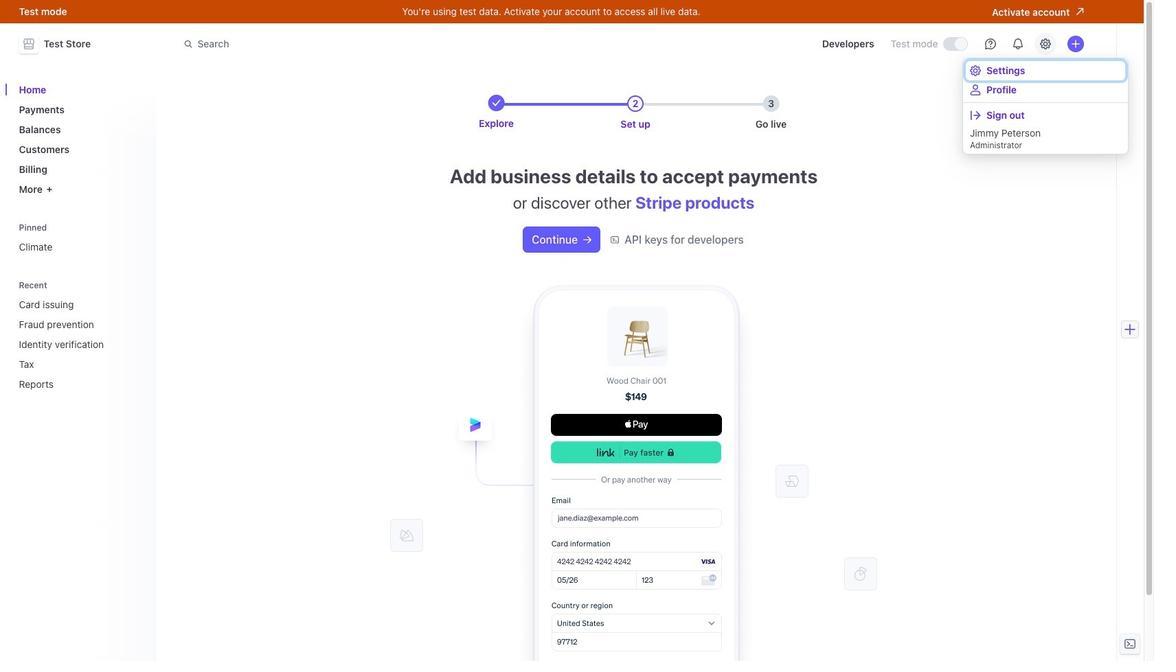 Task type: describe. For each thing, give the bounding box(es) containing it.
settings image
[[1040, 38, 1051, 49]]

clear history image
[[134, 281, 143, 290]]

Test mode checkbox
[[944, 38, 967, 50]]

1 recent element from the top
[[13, 276, 148, 396]]

core navigation links element
[[13, 78, 148, 201]]

notifications image
[[1012, 38, 1023, 49]]



Task type: locate. For each thing, give the bounding box(es) containing it.
menu
[[963, 58, 1128, 154]]

Search text field
[[176, 31, 563, 57]]

2 recent element from the top
[[13, 293, 148, 396]]

edit pins image
[[134, 224, 143, 232]]

svg image
[[583, 236, 592, 244]]

recent element
[[13, 276, 148, 396], [13, 293, 148, 396]]

help image
[[985, 38, 996, 49]]

menu item
[[966, 106, 1125, 125]]

None search field
[[176, 31, 563, 57]]

pinned element
[[13, 218, 148, 258]]



Task type: vqa. For each thing, say whether or not it's contained in the screenshot.
Core navigation links element
yes



